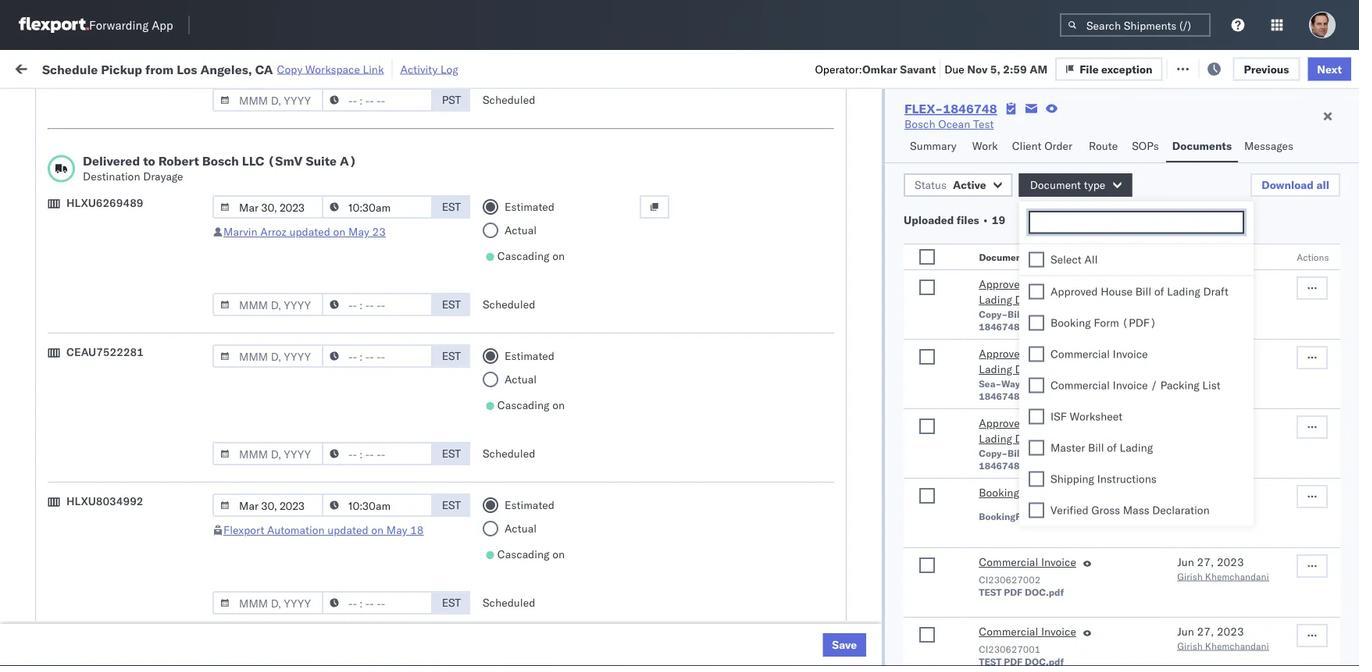 Task type: vqa. For each thing, say whether or not it's contained in the screenshot.
fourth Oct from the bottom of the page
no



Task type: describe. For each thing, give the bounding box(es) containing it.
(smv
[[268, 153, 303, 169]]

ci230627002
[[979, 574, 1041, 586]]

integration test account - karl lagerfeld for schedule pickup from rotterdam, netherlands
[[681, 569, 885, 583]]

invoice up doc.pdf
[[1041, 556, 1077, 569]]

isf
[[1051, 410, 1067, 424]]

angeles, for third schedule pickup from los angeles, ca button from the bottom of the page
[[168, 354, 211, 368]]

house down copy-bill-of-lading-flxt- 1846748b1022902.pdf
[[1029, 347, 1061, 361]]

bill- inside approved house bill of lading draft copy-bill-of-lading-flxt- 1846748b1022902.pdf
[[1008, 447, 1029, 459]]

workitem
[[17, 128, 58, 139]]

3 approved house bill of lading draft link from the top
[[979, 416, 1125, 447]]

1 vertical spatial omkar
[[1260, 432, 1292, 445]]

actions
[[1297, 251, 1329, 263]]

3 fcl from the top
[[513, 260, 533, 273]]

4 appointment from the top
[[128, 534, 192, 548]]

next button
[[1308, 57, 1352, 81]]

nov down aug
[[326, 191, 346, 205]]

delivery inside button
[[79, 465, 119, 479]]

2022 for 'upload customs clearance documents' link corresponding to 3:00 am edt, aug 19, 2022
[[369, 157, 396, 170]]

actual for flexport automation updated on may 18
[[505, 522, 537, 536]]

jan for flex-1893174
[[325, 500, 342, 514]]

clearance for 2:00 am est, nov 9, 2022
[[121, 320, 171, 334]]

2 test123456 from the top
[[1064, 225, 1130, 239]]

lading up copy-bill-of-lading-flxt- 1846748b1022902.pdf
[[979, 293, 1013, 307]]

link
[[363, 62, 384, 76]]

3 flex-2130387 from the top
[[863, 638, 944, 652]]

est, for 2:59 am est, jan 13, 2023
[[299, 500, 322, 514]]

2 schedule delivery appointment button from the top
[[36, 258, 192, 275]]

9 fcl from the top
[[513, 500, 533, 514]]

1 scheduled from the top
[[483, 93, 536, 107]]

4 gaurav from the top
[[1260, 260, 1295, 273]]

approved house bill of lading draft link for of-
[[979, 277, 1125, 308]]

ci230627001
[[979, 643, 1041, 655]]

hlxu8034992 down timestamp
[[1128, 259, 1205, 273]]

ceau7522281, hlxu6269489, hlxu8034992 for 5th schedule pickup from los angeles, ca button from the bottom of the page
[[963, 225, 1205, 239]]

action
[[1306, 61, 1340, 74]]

2:59 am est, jan 25, 2023
[[252, 604, 392, 617]]

4 schedule delivery appointment link from the top
[[36, 533, 192, 549]]

11:30
[[252, 535, 282, 549]]

resize handle column header for client name button
[[655, 121, 674, 667]]

download all button
[[1251, 173, 1341, 197]]

4 jawla from the top
[[1298, 260, 1325, 273]]

forwarding
[[89, 18, 149, 32]]

feb
[[1178, 486, 1196, 500]]

status active
[[915, 178, 987, 192]]

sops button
[[1126, 132, 1166, 163]]

3 maeu9408431 from the top
[[1064, 638, 1143, 652]]

3:00
[[252, 157, 275, 170]]

23, for 2022
[[347, 432, 364, 445]]

pickup for 5th schedule pickup from los angeles, ca button from the bottom of the page
[[85, 217, 119, 231]]

pm for 11:30
[[285, 535, 302, 549]]

doc.pdf
[[1025, 586, 1064, 598]]

summary button
[[904, 132, 966, 163]]

2 fcl from the top
[[513, 225, 533, 239]]

list
[[1203, 379, 1221, 392]]

delivery down hlxu6269489
[[85, 259, 125, 273]]

invoice up commercial invoice / packing list
[[1113, 347, 1148, 361]]

estimated for flexport automation updated on may 18
[[505, 499, 555, 512]]

clearance for 3:00 am edt, aug 19, 2022
[[121, 148, 171, 162]]

container numbers button
[[955, 118, 1041, 146]]

bill right master
[[1088, 441, 1105, 455]]

0 vertical spatial form
[[1094, 316, 1120, 330]]

tian
[[1178, 501, 1196, 513]]

of- inside copy-bill-of-lading-flxt- 1846748b1022902.pdf
[[1029, 308, 1045, 320]]

schedule pickup from rotterdam, netherlands button
[[36, 560, 222, 593]]

2 cascading from the top
[[498, 399, 550, 412]]

shipping instructions
[[1051, 472, 1157, 486]]

gaurav jawla for schedule pickup from los angeles, ca
[[1260, 225, 1325, 239]]

1 -- : -- -- text field from the top
[[322, 88, 433, 112]]

am up container numbers button
[[1030, 62, 1048, 76]]

3 schedule delivery appointment link from the top
[[36, 396, 192, 411]]

a)
[[340, 153, 357, 169]]

flxt- inside approved house bill of lading draft copy-bill-of-lading-flxt- 1846748b1022902.pdf
[[1081, 447, 1110, 459]]

2 edt, from the top
[[299, 191, 323, 205]]

19,
[[349, 157, 366, 170]]

5 test123456 from the top
[[1064, 329, 1130, 342]]

0 vertical spatial savant
[[900, 62, 936, 76]]

772 at risk
[[304, 61, 358, 74]]

5, left 23
[[349, 225, 359, 239]]

workitem button
[[9, 124, 227, 140]]

copy
[[277, 62, 303, 76]]

commercial up ci230627001
[[979, 625, 1039, 639]]

hlxu8034992 for schedule pickup from los angeles, ca link related to 5th schedule pickup from los angeles, ca button from the bottom of the page
[[1128, 225, 1205, 239]]

approved up sea-
[[979, 347, 1027, 361]]

master bill of lading
[[1051, 441, 1153, 455]]

commercial invoice / packing list
[[1051, 379, 1221, 392]]

hlxu8034992 for fourth schedule delivery appointment link from the bottom
[[1128, 191, 1205, 204]]

master
[[1051, 441, 1086, 455]]

flxt- inside sea-waybill-flxt- 1846748b1071626.pdf
[[1041, 378, 1070, 390]]

jan for flex-1662119
[[325, 604, 342, 617]]

1846748 for 'upload customs clearance documents' link corresponding to 2:00 am est, nov 9, 2022
[[896, 329, 944, 342]]

2022 for schedule pickup from los angeles, ca link related to 5th schedule pickup from los angeles, ca button from the bottom of the page
[[362, 225, 389, 239]]

5 fcl from the top
[[513, 329, 533, 342]]

draft right linjia
[[1204, 285, 1229, 298]]

1 schedule delivery appointment link from the top
[[36, 189, 192, 205]]

1 ocean fcl from the top
[[478, 191, 533, 205]]

2 flex-1889466 from the top
[[863, 397, 944, 411]]

container
[[963, 122, 1004, 133]]

am right 2:00
[[278, 329, 296, 342]]

nov left 23
[[326, 225, 346, 239]]

marvin arroz updated on may 23 button
[[223, 225, 386, 239]]

schedule pickup from los angeles, ca copy workspace link
[[42, 61, 384, 77]]

schedule pickup from rotterdam, netherlands
[[36, 561, 203, 590]]

client name
[[580, 128, 632, 139]]

27, for ci230627002
[[1198, 556, 1214, 569]]

sea-
[[979, 378, 1002, 390]]

confirm delivery button
[[36, 465, 119, 482]]

5, down 19,
[[349, 191, 359, 205]]

resize handle column header for the deadline button
[[397, 121, 416, 667]]

timestamp / user
[[1178, 245, 1233, 269]]

hlxu8034992 for schedule pickup from los angeles, ca link for 4th schedule pickup from los angeles, ca button from the bottom of the page
[[1128, 294, 1205, 307]]

5 hlxu6269489, from the top
[[1046, 328, 1126, 342]]

27, for ci230627001
[[1198, 625, 1214, 639]]

progress
[[244, 97, 283, 109]]

commercial invoice for ci230627002
[[979, 556, 1077, 569]]

2 2:59 am edt, nov 5, 2022 from the top
[[252, 225, 389, 239]]

169 on track
[[376, 61, 440, 74]]

bill down copy-bill-of-lading-flxt- 1846748b1022902.pdf
[[1064, 347, 1080, 361]]

2022 for fourth schedule delivery appointment link from the bottom
[[362, 191, 389, 205]]

1 horizontal spatial booking
[[1051, 316, 1091, 330]]

4 gaurav jawla from the top
[[1260, 260, 1325, 273]]

resize handle column header for consignee button
[[811, 121, 830, 667]]

1846748b1022902.pdf inside copy-bill-of-lading-flxt- 1846748b1022902.pdf
[[979, 321, 1085, 332]]

flexport automation updated on may 18
[[223, 524, 424, 537]]

4 schedule delivery appointment button from the top
[[36, 533, 192, 550]]

gaurav for schedule pickup from los angeles, ca
[[1260, 225, 1295, 239]]

from up for
[[145, 61, 174, 77]]

1 vertical spatial (pdf)
[[1051, 486, 1085, 500]]

by:
[[57, 96, 72, 109]]

arroz
[[260, 225, 287, 239]]

draft inside approved house bill of lading draft copy-bill-of-lading-flxt- 1846748b1022902.pdf
[[1015, 432, 1041, 446]]

of down all
[[1083, 277, 1093, 291]]

2022 for 'upload customs clearance documents' link corresponding to 2:00 am est, nov 9, 2022
[[361, 329, 388, 342]]

of up shipping instructions
[[1107, 441, 1117, 455]]

6 -- : -- -- text field from the top
[[322, 591, 433, 615]]

2 abcdefg78456546 from the top
[[1064, 397, 1169, 411]]

0 vertical spatial work
[[170, 61, 197, 74]]

3 2130387 from the top
[[896, 638, 944, 652]]

10 ocean fcl from the top
[[478, 535, 533, 549]]

Search Shipments (/) text field
[[1060, 13, 1211, 37]]

4 schedule pickup from los angeles, ca button from the top
[[36, 491, 222, 524]]

2:59 for 5th schedule pickup from los angeles, ca button from the bottom of the page
[[252, 225, 275, 239]]

gaurav for upload customs clearance documents
[[1260, 157, 1295, 170]]

flex-1662119
[[863, 604, 944, 617]]

flex-1846748 link
[[905, 101, 998, 116]]

client name button
[[572, 124, 658, 140]]

bookingform.pdf
[[979, 511, 1057, 522]]

invoice down --
[[1041, 625, 1077, 639]]

document for document type
[[1030, 178, 1081, 192]]

3 integration test account - karl lagerfeld from the top
[[681, 638, 885, 652]]

confirm pickup from los angeles, ca link
[[36, 422, 222, 454]]

schedule pickup from los angeles, ca link for 1st schedule pickup from los angeles, ca button from the bottom
[[36, 594, 222, 625]]

1846748 for schedule pickup from los angeles, ca link related to 5th schedule pickup from los angeles, ca button from the bottom of the page
[[896, 225, 944, 239]]

commercial up isf worksheet
[[1051, 379, 1110, 392]]

angeles, for 1st schedule pickup from los angeles, ca button from the bottom
[[168, 595, 211, 609]]

4 edt, from the top
[[299, 294, 323, 308]]

resize handle column header for mbl/mawb numbers button
[[1233, 121, 1252, 667]]

suite
[[306, 153, 337, 169]]

/ inside timestamp / user
[[1227, 245, 1233, 257]]

commercial down copy-bill-of-lading-flxt- 1846748b1022902.pdf
[[1051, 347, 1110, 361]]

sea-waybill-flxt- 1846748b1071626.pdf
[[979, 378, 1085, 402]]

numbers for container numbers
[[963, 134, 1001, 146]]

5 ceau7522281, from the top
[[963, 328, 1043, 342]]

marvin
[[223, 225, 258, 239]]

1 schedule delivery appointment button from the top
[[36, 189, 192, 207]]

3 ocean fcl from the top
[[478, 260, 533, 273]]

3 lagerfeld from the top
[[838, 638, 885, 652]]

in
[[233, 97, 241, 109]]

2 lhuu7894563, from the top
[[963, 397, 1043, 411]]

2 estimated from the top
[[505, 349, 555, 363]]

batch
[[1273, 61, 1303, 74]]

0 vertical spatial 24,
[[348, 466, 365, 480]]

container numbers
[[963, 122, 1004, 146]]

9:00
[[252, 466, 275, 480]]

2 actual from the top
[[505, 373, 537, 386]]

1660288
[[896, 157, 944, 170]]

3 ceau7522281, from the top
[[963, 259, 1043, 273]]

worksheet
[[1070, 410, 1123, 424]]

bosch ocean test link
[[905, 116, 994, 132]]

2:59 for third schedule pickup from los angeles, ca button from the bottom of the page
[[252, 363, 275, 377]]

6 ocean fcl from the top
[[478, 363, 533, 377]]

1 ceau7522281, from the top
[[963, 191, 1043, 204]]

test
[[979, 586, 1002, 598]]

8 fcl from the top
[[513, 466, 533, 480]]

resize handle column header for workitem button
[[223, 121, 242, 667]]

lading down user on the right
[[1167, 285, 1201, 298]]

5 ocean fcl from the top
[[478, 329, 533, 342]]

am down 2:00 am est, nov 9, 2022
[[278, 363, 296, 377]]

route
[[1089, 139, 1118, 153]]

nov left 9,
[[325, 329, 345, 342]]

5 -- : -- -- text field from the top
[[322, 494, 433, 517]]

flexport
[[223, 524, 264, 537]]

next
[[1318, 62, 1342, 76]]

schedule pickup from los angeles, ca link for 5th schedule pickup from los angeles, ca button from the bottom of the page
[[36, 216, 222, 247]]

may for 18
[[387, 524, 408, 537]]

download
[[1262, 178, 1314, 192]]

8 ocean fcl from the top
[[478, 466, 533, 480]]

draft up copy-bill-of-lading-flxt- 1846748b1022902.pdf
[[1015, 293, 1041, 307]]

est, for 2:00 am est, nov 9, 2022
[[299, 329, 322, 342]]

4 ceau7522281, from the top
[[963, 294, 1043, 307]]

bill- inside copy-bill-of-lading-flxt- 1846748b1022902.pdf
[[1008, 308, 1029, 320]]

2 schedule delivery appointment from the top
[[36, 259, 192, 273]]

approved down select all
[[1051, 285, 1098, 298]]

upload customs clearance documents button for 3:00 am edt, aug 19, 2022
[[36, 147, 222, 180]]

2 schedule delivery appointment link from the top
[[36, 258, 192, 274]]

0 horizontal spatial booking
[[979, 486, 1020, 500]]

upload for 3:00 am edt, aug 19, 2022
[[36, 148, 71, 162]]

3 test123456 from the top
[[1064, 260, 1130, 273]]

save button
[[823, 634, 867, 657]]

lading- inside approved house bill of lading draft copy-bill-of-lading-flxt- 1846748b1022902.pdf
[[1045, 447, 1081, 459]]

5, right due
[[991, 62, 1001, 76]]

1 schedule delivery appointment from the top
[[36, 190, 192, 204]]

3 integration from the top
[[681, 638, 735, 652]]

lhuu7894563, for 9:00 am est, dec 24, 2022
[[963, 466, 1043, 479]]

lhuu7894563, for 2:59 am est, dec 14, 2022
[[963, 363, 1043, 376]]

flex-1889466 for 2:59 am est, dec 14, 2022
[[863, 363, 944, 377]]

pickup for 4th schedule pickup from los angeles, ca button from the bottom of the page
[[85, 286, 119, 299]]

import work
[[132, 61, 197, 74]]

4 -- : -- -- text field from the top
[[322, 442, 433, 466]]

4 hlxu6269489, from the top
[[1046, 294, 1126, 307]]

schedule pickup from los angeles, ca for 1st schedule pickup from los angeles, ca button from the bottom
[[36, 595, 211, 624]]

house down document type / filename
[[1029, 277, 1061, 291]]

integration test account - karl lagerfeld for schedule delivery appointment
[[681, 535, 885, 549]]

3 -- : -- -- text field from the top
[[322, 345, 433, 368]]

approved house bill of lading draft inside list box
[[1051, 285, 1229, 298]]

jun for ci230627001
[[1178, 625, 1195, 639]]

4 ocean fcl from the top
[[478, 294, 533, 308]]

isf worksheet
[[1051, 410, 1123, 424]]

169
[[376, 61, 396, 74]]

booking form (pdf) link
[[979, 485, 1085, 504]]

girish for ci230627002
[[1178, 571, 1203, 583]]

3 ceau7522281, hlxu6269489, hlxu8034992 from the top
[[963, 259, 1205, 273]]

am right 9:00
[[278, 466, 296, 480]]

user
[[1178, 257, 1198, 269]]

3 gvcu5265864 from the top
[[963, 638, 1040, 651]]

linjia
[[1178, 293, 1201, 304]]

10 fcl from the top
[[513, 535, 533, 549]]

2 1889466 from the top
[[896, 397, 944, 411]]

delivery down destination on the left of the page
[[85, 190, 125, 204]]

flexport. image
[[19, 17, 89, 33]]

test inside jan 6, 2023 linjia test
[[1203, 293, 1221, 304]]

1 vertical spatial booking form (pdf)
[[979, 486, 1085, 500]]

25,
[[345, 604, 362, 617]]

3 appointment from the top
[[128, 397, 192, 410]]

1846748b1022902.pdf inside approved house bill of lading draft copy-bill-of-lading-flxt- 1846748b1022902.pdf
[[979, 460, 1085, 472]]

3 karl from the top
[[815, 638, 835, 652]]

7 fcl from the top
[[513, 397, 533, 411]]

shipping
[[1051, 472, 1095, 486]]

24, inside feb 24, 2023 tian chen
[[1199, 486, 1216, 500]]

jaehyung choi - tes
[[1260, 535, 1360, 549]]

omkar savant
[[1260, 432, 1329, 445]]

document for document type / filename
[[979, 251, 1026, 263]]

caiu7969337
[[963, 156, 1036, 170]]

documents for 2:00 am est, nov 9, 2022
[[36, 336, 92, 349]]

house inside approved house bill of lading draft copy-bill-of-lading-flxt- 1846748b1022902.pdf
[[1029, 416, 1061, 430]]

am right marvin
[[278, 225, 296, 239]]

0 vertical spatial commercial invoice
[[1051, 347, 1148, 361]]

schedule pickup from los angeles, ca for 5th schedule pickup from los angeles, ca button from the bottom of the page
[[36, 217, 211, 246]]

Search Work text field
[[835, 56, 1005, 79]]

2 ocean fcl from the top
[[478, 225, 533, 239]]

of inside approved house bill of lading draft copy-bill-of-lading-flxt- 1846748b1022902.pdf
[[1083, 416, 1093, 430]]

1662119
[[896, 604, 944, 617]]

mmm d, yyyy text field for pst
[[213, 88, 323, 112]]

1 schedule pickup from los angeles, ca button from the top
[[36, 216, 222, 249]]

delivery up confirm pickup from los angeles, ca
[[85, 397, 125, 410]]

maeu9408431 for schedule pickup from rotterdam, netherlands
[[1064, 569, 1143, 583]]

uploaded
[[904, 213, 954, 227]]

1889466 for 2:59 am est, dec 14, 2022
[[896, 363, 944, 377]]

2 hlxu6269489, from the top
[[1046, 225, 1126, 239]]

los inside confirm pickup from los angeles, ca
[[141, 423, 158, 437]]

work
[[45, 57, 85, 78]]

1 2:59 am edt, nov 5, 2022 from the top
[[252, 191, 389, 205]]

log
[[441, 62, 459, 76]]

lading up sea-
[[979, 363, 1013, 376]]

resize handle column header for flex id button
[[936, 121, 955, 667]]

abcdefg78456546 for 9:00 am est, dec 24, 2022
[[1064, 466, 1169, 480]]

gaurav jawla for upload customs clearance documents
[[1260, 157, 1325, 170]]

--
[[1064, 604, 1078, 617]]

ceau7522281, hlxu6269489, hlxu8034992 for 1st schedule delivery appointment button from the top of the page
[[963, 191, 1205, 204]]

instructions
[[1098, 472, 1157, 486]]

1 test123456 from the top
[[1064, 191, 1130, 205]]

4 fcl from the top
[[513, 294, 533, 308]]

confirm pickup from los angeles, ca
[[36, 423, 204, 452]]

2 lhuu7894563, uetu5238478 from the top
[[963, 397, 1122, 411]]

may for 23
[[349, 225, 369, 239]]

1 edt, from the top
[[299, 157, 323, 170]]

name
[[607, 128, 632, 139]]

commercial up ci230627002
[[979, 556, 1039, 569]]

flex id
[[838, 128, 867, 139]]

nov right due
[[968, 62, 988, 76]]

2 -- : -- -- text field from the top
[[322, 293, 433, 316]]

document type / filename
[[979, 251, 1101, 263]]

customs for 2:00
[[74, 320, 118, 334]]

11 fcl from the top
[[513, 604, 533, 617]]

invoice up worksheet
[[1113, 379, 1148, 392]]

jan 6, 2023 linjia test
[[1178, 277, 1237, 304]]

jawla for upload customs clearance documents
[[1298, 157, 1325, 170]]

est for 6th -- : -- -- text box from the top
[[442, 596, 461, 610]]

2 cascading on from the top
[[498, 399, 565, 412]]

booking form (pdf) inside list box
[[1051, 316, 1157, 330]]

bill left linjia
[[1136, 285, 1152, 298]]

resize handle column header for container numbers button
[[1038, 121, 1056, 667]]

test pdf doc.pdf
[[979, 586, 1064, 598]]

lhuu7894563, for 7:00 pm est, dec 23, 2022
[[963, 431, 1043, 445]]

mmm d, yyyy text field for est
[[213, 442, 323, 466]]

upload for 2:00 am est, nov 9, 2022
[[36, 320, 71, 334]]

flex-1660288
[[863, 157, 944, 170]]

5, up 9,
[[349, 294, 359, 308]]

upload customs clearance documents link for 2:00 am est, nov 9, 2022
[[36, 319, 222, 350]]

2022 down 7:00 pm est, dec 23, 2022
[[368, 466, 395, 480]]

estimated for marvin arroz updated on may 23
[[505, 200, 555, 214]]

2 ceau7522281, from the top
[[963, 225, 1043, 239]]

1 vertical spatial savant
[[1295, 432, 1329, 445]]

1 appointment from the top
[[128, 190, 192, 204]]

cascading on for flexport automation updated on may 18
[[498, 548, 565, 561]]

choi
[[1308, 535, 1331, 549]]

account for schedule delivery appointment
[[762, 535, 803, 549]]

operator
[[1260, 128, 1297, 139]]

am right 3:00 in the left top of the page
[[278, 157, 296, 170]]

dec for 24,
[[325, 466, 345, 480]]

est, for 2:59 am est, dec 14, 2022
[[299, 363, 322, 377]]



Task type: locate. For each thing, give the bounding box(es) containing it.
2 vertical spatial cascading
[[498, 548, 550, 561]]

maeu9408431 down --
[[1064, 638, 1143, 652]]

jun 27, 2023 girish khemchandani for ci230627001
[[1178, 625, 1269, 652]]

mmm d, yyyy text field up deadline
[[213, 88, 323, 112]]

karl for schedule delivery appointment
[[815, 535, 835, 549]]

jawla
[[1298, 157, 1325, 170], [1298, 191, 1325, 205], [1298, 225, 1325, 239], [1298, 260, 1325, 273]]

14,
[[348, 363, 365, 377]]

0 vertical spatial copy-
[[979, 308, 1008, 320]]

est, up 9:00 am est, dec 24, 2022
[[298, 432, 321, 445]]

from inside confirm pickup from los angeles, ca
[[115, 423, 138, 437]]

MMM D, YYYY text field
[[213, 88, 323, 112], [213, 442, 323, 466]]

list box containing select all
[[1020, 244, 1254, 526]]

0 vertical spatial girish
[[1178, 571, 1203, 583]]

1 vertical spatial mmm d, yyyy text field
[[213, 442, 323, 466]]

integration test account - karl lagerfeld
[[681, 535, 885, 549], [681, 569, 885, 583], [681, 638, 885, 652]]

house down document type / filename button
[[1101, 285, 1133, 298]]

am up 2:00 am est, nov 9, 2022
[[278, 294, 296, 308]]

0 vertical spatial dec
[[325, 363, 345, 377]]

delivered
[[83, 153, 140, 169]]

jawla for schedule delivery appointment
[[1298, 191, 1325, 205]]

forwarding app
[[89, 18, 173, 32]]

2 uetu5238478 from the top
[[1046, 397, 1122, 411]]

pickup for third schedule pickup from los angeles, ca button from the bottom of the page
[[85, 354, 119, 368]]

1 abcdefg78456546 from the top
[[1064, 363, 1169, 377]]

lhuu7894563, down 1846748b1071626.pdf
[[963, 431, 1043, 445]]

1 vertical spatial work
[[973, 139, 998, 153]]

19
[[992, 213, 1006, 227]]

from for confirm pickup from los angeles, ca button
[[115, 423, 138, 437]]

abcdefg78456546 up commercial invoice / packing list
[[1064, 363, 1169, 377]]

3 schedule pickup from los angeles, ca link from the top
[[36, 354, 222, 385]]

commercial invoice link up ci230627002
[[979, 555, 1077, 574]]

jun
[[1178, 556, 1195, 569], [1178, 625, 1195, 639]]

save
[[832, 638, 857, 652]]

1 vertical spatial lagerfeld
[[838, 569, 885, 583]]

0 vertical spatial omkar
[[863, 62, 898, 76]]

schedule pickup from los angeles, ca for 4th schedule pickup from los angeles, ca button from the top
[[36, 492, 211, 521]]

24, up 13,
[[348, 466, 365, 480]]

1 vertical spatial commercial invoice link
[[979, 624, 1077, 643]]

1 vertical spatial flxt-
[[1041, 378, 1070, 390]]

4 uetu5238478 from the top
[[1046, 466, 1122, 479]]

-- : -- -- text field
[[322, 195, 433, 219]]

2130387 up 1662119
[[896, 569, 944, 583]]

lhuu7894563, uetu5238478 up 'booking form (pdf)' link
[[963, 466, 1122, 479]]

1 upload customs clearance documents from the top
[[36, 148, 171, 177]]

est for 3rd -- : -- -- text box
[[442, 349, 461, 363]]

1846748 for fourth schedule delivery appointment link from the bottom
[[896, 191, 944, 205]]

1 vertical spatial integration test account - karl lagerfeld
[[681, 569, 885, 583]]

3 hlxu6269489, from the top
[[1046, 259, 1126, 273]]

2 jun from the top
[[1178, 625, 1195, 639]]

27,
[[1198, 556, 1214, 569], [1198, 625, 1214, 639]]

commercial invoice up ci230627001
[[979, 625, 1077, 639]]

confirm inside confirm delivery button
[[36, 465, 76, 479]]

est, up flexport automation updated on may 18 at the bottom of page
[[299, 500, 322, 514]]

copy- inside copy-bill-of-lading-flxt- 1846748b1022902.pdf
[[979, 308, 1008, 320]]

None text field
[[1035, 216, 1243, 230]]

9 ocean fcl from the top
[[478, 500, 533, 514]]

0 vertical spatial karl
[[815, 535, 835, 549]]

2 vertical spatial 2130387
[[896, 638, 944, 652]]

jawla for schedule pickup from los angeles, ca
[[1298, 225, 1325, 239]]

3 mmm d, yyyy text field from the top
[[213, 345, 323, 368]]

am left 25,
[[278, 604, 296, 617]]

work right import
[[170, 61, 197, 74]]

customs for 3:00
[[74, 148, 118, 162]]

jan down 13,
[[331, 535, 348, 549]]

upload customs clearance documents
[[36, 148, 171, 177], [36, 320, 171, 349]]

jan for flex-2130387
[[331, 535, 348, 549]]

status
[[915, 178, 947, 192]]

mmm d, yyyy text field down 9:00
[[213, 494, 323, 517]]

integration for schedule delivery appointment
[[681, 535, 735, 549]]

snooze
[[424, 128, 454, 139]]

approved house bill of lading draft for of-
[[979, 277, 1093, 307]]

0 vertical spatial cascading on
[[498, 249, 565, 263]]

schedule pickup from los angeles, ca down confirm delivery button
[[36, 492, 211, 521]]

khemchandani for ci230627001
[[1206, 640, 1269, 652]]

lhuu7894563, uetu5238478 down isf
[[963, 431, 1122, 445]]

est, down 2:00 am est, nov 9, 2022
[[299, 363, 322, 377]]

1 flex-2130387 from the top
[[863, 535, 944, 549]]

dec up 9:00 am est, dec 24, 2022
[[324, 432, 344, 445]]

3 schedule delivery appointment button from the top
[[36, 396, 192, 413]]

numbers for mbl/mawb numbers
[[1121, 128, 1160, 139]]

jan left 13,
[[325, 500, 342, 514]]

to
[[143, 153, 155, 169]]

2 approved house bill of lading draft link from the top
[[979, 346, 1125, 377]]

2 integration from the top
[[681, 569, 735, 583]]

ceau7522281, up copy-bill-of-lading-flxt- 1846748b1022902.pdf
[[963, 294, 1043, 307]]

1 vertical spatial lading-
[[1045, 447, 1081, 459]]

ceau7522281, hlxu6269489, hlxu8034992 for 4th schedule pickup from los angeles, ca button from the bottom of the page
[[963, 294, 1205, 307]]

work down container
[[973, 139, 998, 153]]

list box
[[1020, 244, 1254, 526]]

est, up 2:59 am est, dec 14, 2022
[[299, 329, 322, 342]]

0 vertical spatial pm
[[278, 432, 295, 445]]

customs up destination on the left of the page
[[74, 148, 118, 162]]

1 horizontal spatial may
[[387, 524, 408, 537]]

documents for 3:00 am edt, aug 19, 2022
[[36, 164, 92, 177]]

confirm inside confirm pickup from los angeles, ca
[[36, 423, 76, 437]]

1846748b1022902.pdf
[[979, 321, 1085, 332], [979, 460, 1085, 472]]

schedule pickup from los angeles, ca link for 4th schedule pickup from los angeles, ca button from the bottom of the page
[[36, 285, 222, 316]]

lagerfeld down flex-1893174
[[838, 535, 885, 549]]

flex-1889466 button
[[838, 359, 947, 381], [838, 359, 947, 381], [838, 393, 947, 415], [838, 393, 947, 415], [838, 428, 947, 450], [838, 428, 947, 450], [838, 462, 947, 484], [838, 462, 947, 484]]

khemchandani
[[1206, 571, 1269, 583], [1206, 640, 1269, 652]]

dec for 14,
[[325, 363, 345, 377]]

2022 for schedule pickup from los angeles, ca link for 4th schedule pickup from los angeles, ca button from the bottom of the page
[[362, 294, 389, 308]]

2 vertical spatial flex-2130387
[[863, 638, 944, 652]]

1 vertical spatial clearance
[[121, 320, 171, 334]]

2022 for confirm pickup from los angeles, ca link
[[367, 432, 394, 445]]

updated for arroz
[[289, 225, 330, 239]]

1893174
[[896, 500, 944, 514]]

1 lading- from the top
[[1045, 308, 1081, 320]]

3 schedule pickup from los angeles, ca from the top
[[36, 354, 211, 384]]

document type
[[1030, 178, 1106, 192]]

pickup for confirm pickup from los angeles, ca button
[[79, 423, 112, 437]]

5 schedule pickup from los angeles, ca button from the top
[[36, 594, 222, 627]]

4 schedule pickup from los angeles, ca link from the top
[[36, 491, 222, 522]]

ocean
[[939, 117, 971, 131], [478, 191, 510, 205], [614, 191, 646, 205], [478, 225, 510, 239], [478, 260, 510, 273], [478, 294, 510, 308], [478, 329, 510, 342], [614, 329, 646, 342], [715, 329, 747, 342], [478, 363, 510, 377], [478, 397, 510, 411], [478, 466, 510, 480], [614, 466, 646, 480], [715, 466, 747, 480], [478, 500, 510, 514], [478, 535, 510, 549], [478, 604, 510, 617]]

1 1846748b1022902.pdf from the top
[[979, 321, 1085, 332]]

/
[[1227, 245, 1233, 257], [1051, 251, 1057, 263], [1151, 379, 1158, 392]]

from up the ceau7522281
[[122, 286, 144, 299]]

from for 1st schedule pickup from los angeles, ca button from the bottom
[[122, 595, 144, 609]]

uetu5238478 for 7:00 pm est, dec 23, 2022
[[1046, 431, 1122, 445]]

est, for 2:59 am est, jan 25, 2023
[[299, 604, 322, 617]]

copy-bill-of-lading-flxt- 1846748b1022902.pdf
[[979, 308, 1110, 332]]

order
[[1045, 139, 1073, 153]]

2 vertical spatial actual
[[505, 522, 537, 536]]

2 account from the top
[[762, 569, 803, 583]]

/ right timestamp
[[1227, 245, 1233, 257]]

lhuu7894563, uetu5238478 down waybill-
[[963, 397, 1122, 411]]

jan inside jan 6, 2023 linjia test
[[1178, 277, 1194, 291]]

client inside button
[[580, 128, 605, 139]]

house down 1846748b1071626.pdf
[[1029, 416, 1061, 430]]

1 vertical spatial jun
[[1178, 625, 1195, 639]]

2:59 am edt, nov 5, 2022 down -- : -- -- text field
[[252, 225, 389, 239]]

est, for 11:30 pm est, jan 23, 2023
[[305, 535, 328, 549]]

1 vertical spatial pm
[[285, 535, 302, 549]]

0 horizontal spatial document
[[979, 251, 1026, 263]]

document
[[1030, 178, 1081, 192], [979, 251, 1026, 263]]

0 vertical spatial clearance
[[121, 148, 171, 162]]

1 vertical spatial bill-
[[1008, 447, 1029, 459]]

3 account from the top
[[762, 638, 803, 652]]

0 horizontal spatial (pdf)
[[1051, 486, 1085, 500]]

3 edt, from the top
[[299, 225, 323, 239]]

1 fcl from the top
[[513, 191, 533, 205]]

of up master bill of lading
[[1083, 416, 1093, 430]]

2 copy- from the top
[[979, 447, 1008, 459]]

gaurav for schedule delivery appointment
[[1260, 191, 1295, 205]]

client inside button
[[1012, 139, 1042, 153]]

packing
[[1161, 379, 1200, 392]]

schedule pickup from los angeles, ca link for third schedule pickup from los angeles, ca button from the bottom of the page
[[36, 354, 222, 385]]

mmm d, yyyy text field for 2nd -- : -- -- text box
[[213, 293, 323, 316]]

0 vertical spatial lading-
[[1045, 308, 1081, 320]]

3 est from the top
[[442, 349, 461, 363]]

0 vertical spatial booking form (pdf)
[[1051, 316, 1157, 330]]

gvcu5265864 up test
[[963, 569, 1040, 583]]

booking down select all
[[1051, 316, 1091, 330]]

2 flex-2130387 from the top
[[863, 569, 944, 583]]

schedule delivery appointment link
[[36, 189, 192, 205], [36, 258, 192, 274], [36, 396, 192, 411], [36, 533, 192, 549]]

jun 27, 2023 girish khemchandani for ci230627002
[[1178, 556, 1269, 583]]

message
[[227, 61, 270, 74]]

angeles, for confirm pickup from los angeles, ca button
[[161, 423, 204, 437]]

schedule delivery appointment button up confirm pickup from los angeles, ca
[[36, 396, 192, 413]]

2 vertical spatial integration test account - karl lagerfeld
[[681, 638, 885, 652]]

delivery up schedule pickup from rotterdam, netherlands
[[85, 534, 125, 548]]

gaurav down messages
[[1260, 157, 1295, 170]]

upload customs clearance documents button for 2:00 am est, nov 9, 2022
[[36, 319, 222, 352]]

2 mmm d, yyyy text field from the top
[[213, 293, 323, 316]]

flex-1889466
[[863, 363, 944, 377], [863, 397, 944, 411], [863, 432, 944, 445], [863, 466, 944, 480]]

schedule pickup from rotterdam, netherlands link
[[36, 560, 222, 591]]

am up 'automation'
[[278, 500, 296, 514]]

ca inside confirm pickup from los angeles, ca
[[36, 439, 51, 452]]

2022 right 9,
[[361, 329, 388, 342]]

1 upload from the top
[[36, 148, 71, 162]]

0 vertical spatial 23,
[[347, 432, 364, 445]]

all
[[1317, 178, 1330, 192]]

3 resize handle column header from the left
[[452, 121, 470, 667]]

1 vertical spatial girish
[[1178, 640, 1203, 652]]

1 horizontal spatial client
[[1012, 139, 1042, 153]]

MMM D, YYYY text field
[[213, 195, 323, 219], [213, 293, 323, 316], [213, 345, 323, 368], [213, 494, 323, 517], [213, 591, 323, 615]]

flex-
[[905, 101, 943, 116], [863, 157, 896, 170], [863, 191, 896, 205], [863, 225, 896, 239], [863, 260, 896, 273], [863, 294, 896, 308], [863, 329, 896, 342], [863, 363, 896, 377], [863, 397, 896, 411], [863, 432, 896, 445], [863, 466, 896, 480], [863, 500, 896, 514], [863, 535, 896, 549], [863, 569, 896, 583], [863, 604, 896, 617], [863, 638, 896, 652]]

schedule pickup from los angeles, ca link
[[36, 216, 222, 247], [36, 285, 222, 316], [36, 354, 222, 385], [36, 491, 222, 522], [36, 594, 222, 625]]

llc
[[242, 153, 264, 169]]

1 vertical spatial commercial invoice
[[979, 556, 1077, 569]]

1 vertical spatial may
[[387, 524, 408, 537]]

angeles,
[[200, 61, 252, 77], [168, 217, 211, 231], [168, 286, 211, 299], [168, 354, 211, 368], [161, 423, 204, 437], [168, 492, 211, 506], [168, 595, 211, 609]]

6 est from the top
[[442, 596, 461, 610]]

2 horizontal spatial /
[[1227, 245, 1233, 257]]

(pdf) inside list box
[[1122, 316, 1157, 330]]

declaration
[[1153, 504, 1210, 517]]

1 2130387 from the top
[[896, 535, 944, 549]]

hlxu8034992 down "sops" button
[[1128, 191, 1205, 204]]

7 ocean fcl from the top
[[478, 397, 533, 411]]

3 2:59 am edt, nov 5, 2022 from the top
[[252, 294, 389, 308]]

lading down sea-
[[979, 432, 1013, 446]]

1 horizontal spatial form
[[1094, 316, 1120, 330]]

from down schedule pickup from rotterdam, netherlands button
[[122, 595, 144, 609]]

pickup inside schedule pickup from rotterdam, netherlands
[[85, 561, 119, 574]]

/ inside list box
[[1151, 379, 1158, 392]]

0 horizontal spatial savant
[[900, 62, 936, 76]]

0 vertical spatial documents
[[1173, 139, 1232, 153]]

cascading for flexport automation updated on may 18
[[498, 548, 550, 561]]

of down copy-bill-of-lading-flxt- 1846748b1022902.pdf
[[1083, 347, 1093, 361]]

ceau7522281
[[66, 345, 144, 359]]

2 upload from the top
[[36, 320, 71, 334]]

upload customs clearance documents for 3:00
[[36, 148, 171, 177]]

1 lhuu7894563, uetu5238478 from the top
[[963, 363, 1122, 376]]

schedule pickup from los angeles, ca for third schedule pickup from los angeles, ca button from the bottom of the page
[[36, 354, 211, 384]]

flex-2130387 up flex-1662119 on the bottom
[[863, 569, 944, 583]]

message (0)
[[227, 61, 291, 74]]

1 vertical spatial cascading
[[498, 399, 550, 412]]

1 vertical spatial account
[[762, 569, 803, 583]]

from for 5th schedule pickup from los angeles, ca button from the bottom of the page
[[122, 217, 144, 231]]

commercial invoice up ci230627002
[[979, 556, 1077, 569]]

robert
[[158, 153, 199, 169]]

approved house bill of lading draft link for flxt-
[[979, 346, 1125, 377]]

7 resize handle column header from the left
[[936, 121, 955, 667]]

0 vertical spatial document
[[1030, 178, 1081, 192]]

from inside schedule pickup from rotterdam, netherlands
[[122, 561, 144, 574]]

2 vertical spatial flxt-
[[1081, 447, 1110, 459]]

-- : -- -- text field
[[322, 88, 433, 112], [322, 293, 433, 316], [322, 345, 433, 368], [322, 442, 433, 466], [322, 494, 433, 517], [322, 591, 433, 615]]

0 horizontal spatial 24,
[[348, 466, 365, 480]]

nov up 2:00 am est, nov 9, 2022
[[326, 294, 346, 308]]

flex-2130387 down flex-1662119 on the bottom
[[863, 638, 944, 652]]

2 schedule pickup from los angeles, ca link from the top
[[36, 285, 222, 316]]

abcdefg78456546
[[1064, 363, 1169, 377], [1064, 397, 1169, 411], [1064, 432, 1169, 445], [1064, 466, 1169, 480]]

1 customs from the top
[[74, 148, 118, 162]]

lading inside approved house bill of lading draft copy-bill-of-lading-flxt- 1846748b1022902.pdf
[[979, 432, 1013, 446]]

copy- up msdu7304509
[[979, 447, 1008, 459]]

schedule pickup from los angeles, ca for 4th schedule pickup from los angeles, ca button from the bottom of the page
[[36, 286, 211, 315]]

gvcu5265864 for schedule delivery appointment
[[963, 534, 1040, 548]]

1 horizontal spatial 24,
[[1199, 486, 1216, 500]]

3 schedule delivery appointment from the top
[[36, 397, 192, 410]]

copy- inside approved house bill of lading draft copy-bill-of-lading-flxt- 1846748b1022902.pdf
[[979, 447, 1008, 459]]

lhuu7894563, uetu5238478 up sea-waybill-flxt- 1846748b1071626.pdf
[[963, 363, 1122, 376]]

commercial invoice link for ci230627002
[[979, 555, 1077, 574]]

3 actual from the top
[[505, 522, 537, 536]]

flxt- inside copy-bill-of-lading-flxt- 1846748b1022902.pdf
[[1081, 308, 1110, 320]]

schedule pickup from los angeles, ca link up confirm pickup from los angeles, ca link
[[36, 354, 222, 385]]

dec left 14,
[[325, 363, 345, 377]]

3 lhuu7894563, uetu5238478 from the top
[[963, 431, 1122, 445]]

lhuu7894563, uetu5238478
[[963, 363, 1122, 376], [963, 397, 1122, 411], [963, 431, 1122, 445], [963, 466, 1122, 479]]

est for 2nd -- : -- -- text box
[[442, 298, 461, 311]]

resize handle column header for mode button at the left top of page
[[553, 121, 572, 667]]

maeu9408431 up --
[[1064, 569, 1143, 583]]

2 schedule pickup from los angeles, ca from the top
[[36, 286, 211, 315]]

0 horizontal spatial /
[[1051, 251, 1057, 263]]

0 vertical spatial 1846748b1022902.pdf
[[979, 321, 1085, 332]]

1 uetu5238478 from the top
[[1046, 363, 1122, 376]]

exception
[[1115, 61, 1166, 74], [1102, 62, 1153, 76]]

2130387 down 1662119
[[896, 638, 944, 652]]

2022 down -- : -- -- text field
[[362, 225, 389, 239]]

4 schedule delivery appointment from the top
[[36, 534, 192, 548]]

None checkbox
[[920, 249, 935, 265], [1029, 284, 1045, 300], [1029, 315, 1045, 331], [920, 349, 935, 365], [1029, 378, 1045, 393], [920, 419, 935, 434], [1029, 503, 1045, 518], [920, 627, 935, 643], [920, 249, 935, 265], [1029, 284, 1045, 300], [1029, 315, 1045, 331], [920, 349, 935, 365], [1029, 378, 1045, 393], [920, 419, 935, 434], [1029, 503, 1045, 518], [920, 627, 935, 643]]

3 cascading on from the top
[[498, 548, 565, 561]]

11 ocean fcl from the top
[[478, 604, 533, 617]]

2:59 for 1st schedule delivery appointment button from the top of the page
[[252, 191, 275, 205]]

2 maeu9408431 from the top
[[1064, 569, 1143, 583]]

0 vertical spatial jun
[[1178, 556, 1195, 569]]

1 confirm from the top
[[36, 423, 76, 437]]

lading up instructions
[[1120, 441, 1153, 455]]

4 mmm d, yyyy text field from the top
[[213, 494, 323, 517]]

1 vertical spatial updated
[[328, 524, 369, 537]]

1 vertical spatial upload customs clearance documents link
[[36, 319, 222, 350]]

form down all
[[1094, 316, 1120, 330]]

resize handle column header
[[223, 121, 242, 667], [397, 121, 416, 667], [452, 121, 470, 667], [553, 121, 572, 667], [655, 121, 674, 667], [811, 121, 830, 667], [936, 121, 955, 667], [1038, 121, 1056, 667], [1233, 121, 1252, 667], [1331, 121, 1350, 667], [1335, 121, 1353, 667]]

schedule delivery appointment down hlxu6269489
[[36, 259, 192, 273]]

2 karl from the top
[[815, 569, 835, 583]]

schedule delivery appointment down destination on the left of the page
[[36, 190, 192, 204]]

uetu5238478 down master
[[1046, 466, 1122, 479]]

ymluw236679313
[[1064, 157, 1165, 170]]

scheduled for ceau7522281
[[483, 447, 536, 461]]

document down order
[[1030, 178, 1081, 192]]

commercial invoice link
[[979, 555, 1077, 574], [979, 624, 1077, 643]]

6 fcl from the top
[[513, 363, 533, 377]]

pm right 11:30
[[285, 535, 302, 549]]

schedule pickup from los angeles, ca link down hlxu6269489
[[36, 216, 222, 247]]

lading
[[1167, 285, 1201, 298], [979, 293, 1013, 307], [979, 363, 1013, 376], [979, 432, 1013, 446], [1120, 441, 1153, 455]]

2 vertical spatial approved house bill of lading draft link
[[979, 416, 1125, 447]]

/ for commercial invoice / packing list
[[1151, 379, 1158, 392]]

draft up waybill-
[[1015, 363, 1041, 376]]

lhuu7894563, uetu5238478 for 2:59 am est, dec 14, 2022
[[963, 363, 1122, 376]]

angeles, inside confirm pickup from los angeles, ca
[[161, 423, 204, 437]]

snoozed
[[323, 97, 359, 109]]

of- down type
[[1029, 308, 1045, 320]]

2 appointment from the top
[[128, 259, 192, 273]]

flex-1889466 for 7:00 pm est, dec 23, 2022
[[863, 432, 944, 445]]

document type button
[[1019, 173, 1132, 197]]

lhuu7894563, up sea-
[[963, 363, 1043, 376]]

approved house bill of lading draft
[[979, 277, 1093, 307], [1051, 285, 1229, 298], [979, 347, 1093, 376]]

1 vertical spatial gvcu5265864
[[963, 569, 1040, 583]]

0 vertical spatial bill-
[[1008, 308, 1029, 320]]

commercial invoice for ci230627001
[[979, 625, 1077, 639]]

mmm d, yyyy text field down 2:00
[[213, 345, 323, 368]]

consignee
[[681, 128, 726, 139]]

est, up 2:59 am est, jan 13, 2023
[[299, 466, 322, 480]]

schedule pickup from los angeles, ca link up the ceau7522281
[[36, 285, 222, 316]]

abcdefg78456546 for 2:59 am est, dec 14, 2022
[[1064, 363, 1169, 377]]

0 vertical spatial upload customs clearance documents link
[[36, 147, 222, 179]]

0 vertical spatial (pdf)
[[1122, 316, 1157, 330]]

0 vertical spatial updated
[[289, 225, 330, 239]]

flexport automation updated on may 18 button
[[223, 524, 424, 537]]

updated right arroz
[[289, 225, 330, 239]]

2 gvcu5265864 from the top
[[963, 569, 1040, 583]]

1 karl from the top
[[815, 535, 835, 549]]

account for schedule pickup from rotterdam, netherlands
[[762, 569, 803, 583]]

9:00 am est, dec 24, 2022
[[252, 466, 395, 480]]

0 horizontal spatial numbers
[[963, 134, 1001, 146]]

type
[[1028, 251, 1049, 263]]

None checkbox
[[1029, 252, 1045, 268], [920, 280, 935, 295], [1029, 347, 1045, 362], [1029, 409, 1045, 425], [1029, 440, 1045, 456], [1029, 472, 1045, 487], [920, 488, 935, 504], [920, 558, 935, 574], [1029, 252, 1045, 268], [920, 280, 935, 295], [1029, 347, 1045, 362], [1029, 409, 1045, 425], [1029, 440, 1045, 456], [1029, 472, 1045, 487], [920, 488, 935, 504], [920, 558, 935, 574]]

0 vertical spatial 27,
[[1198, 556, 1214, 569]]

abcdefg78456546 down master bill of lading
[[1064, 466, 1169, 480]]

4 scheduled from the top
[[483, 596, 536, 610]]

1 vertical spatial khemchandani
[[1206, 640, 1269, 652]]

2 upload customs clearance documents from the top
[[36, 320, 171, 349]]

mode button
[[470, 124, 556, 140]]

0 vertical spatial 2130387
[[896, 535, 944, 549]]

0 vertical spatial estimated
[[505, 200, 555, 214]]

0 vertical spatial customs
[[74, 148, 118, 162]]

schedule delivery appointment up confirm pickup from los angeles, ca
[[36, 397, 192, 410]]

2 jun 27, 2023 girish khemchandani from the top
[[1178, 625, 1269, 652]]

risk
[[340, 61, 358, 74]]

angeles, for 4th schedule pickup from los angeles, ca button from the top
[[168, 492, 211, 506]]

1 account from the top
[[762, 535, 803, 549]]

angeles, for 4th schedule pickup from los angeles, ca button from the bottom of the page
[[168, 286, 211, 299]]

schedule pickup from los angeles, ca button down confirm delivery button
[[36, 491, 222, 524]]

0 vertical spatial upload
[[36, 148, 71, 162]]

1 27, from the top
[[1198, 556, 1214, 569]]

edt, left aug
[[299, 157, 323, 170]]

2 customs from the top
[[74, 320, 118, 334]]

2 27, from the top
[[1198, 625, 1214, 639]]

0 vertical spatial integration test account - karl lagerfeld
[[681, 535, 885, 549]]

2 of- from the top
[[1029, 447, 1045, 459]]

am
[[1030, 62, 1048, 76], [278, 157, 296, 170], [278, 191, 296, 205], [278, 225, 296, 239], [278, 294, 296, 308], [278, 329, 296, 342], [278, 363, 296, 377], [278, 466, 296, 480], [278, 500, 296, 514], [278, 604, 296, 617]]

lhuu7894563, uetu5238478 for 9:00 am est, dec 24, 2022
[[963, 466, 1122, 479]]

client left "name"
[[580, 128, 605, 139]]

1 vertical spatial form
[[1022, 486, 1048, 500]]

0 vertical spatial flxt-
[[1081, 308, 1110, 320]]

1 hlxu6269489, from the top
[[1046, 191, 1126, 204]]

schedule
[[42, 61, 98, 77], [36, 190, 82, 204], [36, 217, 82, 231], [36, 259, 82, 273], [36, 286, 82, 299], [36, 354, 82, 368], [36, 397, 82, 410], [36, 492, 82, 506], [36, 534, 82, 548], [36, 561, 82, 574], [36, 595, 82, 609]]

4 test123456 from the top
[[1064, 294, 1130, 308]]

mmm d, yyyy text field for 3rd -- : -- -- text box
[[213, 345, 323, 368]]

form
[[1094, 316, 1120, 330], [1022, 486, 1048, 500]]

delivered to robert bosch llc (smv suite a) destination drayage
[[83, 153, 357, 183]]

3:00 am edt, aug 19, 2022
[[252, 157, 396, 170]]

scheduled for hlxu6269489
[[483, 298, 536, 311]]

gaurav jawla
[[1260, 157, 1325, 170], [1260, 191, 1325, 205], [1260, 225, 1325, 239], [1260, 260, 1325, 273]]

confirm pickup from los angeles, ca button
[[36, 422, 222, 455]]

pm for 7:00
[[278, 432, 295, 445]]

2 girish from the top
[[1178, 640, 1203, 652]]

am up arroz
[[278, 191, 296, 205]]

2022 up 23
[[362, 191, 389, 205]]

2022 for third schedule pickup from los angeles, ca button from the bottom of the page schedule pickup from los angeles, ca link
[[368, 363, 395, 377]]

client
[[580, 128, 605, 139], [1012, 139, 1042, 153]]

1 vertical spatial booking
[[979, 486, 1020, 500]]

customs up the ceau7522281
[[74, 320, 118, 334]]

est for -- : -- -- text field
[[442, 200, 461, 214]]

ceau7522281, hlxu6269489, hlxu8034992
[[963, 191, 1205, 204], [963, 225, 1205, 239], [963, 259, 1205, 273], [963, 294, 1205, 307], [963, 328, 1205, 342]]

approved inside approved house bill of lading draft copy-bill-of-lading-flxt- 1846748b1022902.pdf
[[979, 416, 1027, 430]]

5 ceau7522281, hlxu6269489, hlxu8034992 from the top
[[963, 328, 1205, 342]]

1 horizontal spatial (pdf)
[[1122, 316, 1157, 330]]

updated for automation
[[328, 524, 369, 537]]

2 vertical spatial integration
[[681, 638, 735, 652]]

pickup inside confirm pickup from los angeles, ca
[[79, 423, 112, 437]]

work inside button
[[973, 139, 998, 153]]

ready for work, blocked, in progress
[[119, 97, 283, 109]]

2:59 am edt, nov 5, 2022 down 3:00 am edt, aug 19, 2022
[[252, 191, 389, 205]]

10 resize handle column header from the left
[[1331, 121, 1350, 667]]

bill down select all
[[1064, 277, 1080, 291]]

mmm d, yyyy text field up 9:00
[[213, 442, 323, 466]]

2023 inside feb 24, 2023 tian chen
[[1219, 486, 1246, 500]]

1 vertical spatial confirm
[[36, 465, 76, 479]]

(0)
[[270, 61, 291, 74]]

2 vertical spatial karl
[[815, 638, 835, 652]]

2 scheduled from the top
[[483, 298, 536, 311]]

0 vertical spatial lagerfeld
[[838, 535, 885, 549]]

1 resize handle column header from the left
[[223, 121, 242, 667]]

2 schedule pickup from los angeles, ca button from the top
[[36, 285, 222, 318]]

4 flex-1889466 from the top
[[863, 466, 944, 480]]

maeu9408431 for schedule delivery appointment
[[1064, 535, 1143, 549]]

sops
[[1132, 139, 1159, 153]]

of- inside approved house bill of lading draft copy-bill-of-lading-flxt- 1846748b1022902.pdf
[[1029, 447, 1045, 459]]

gaurav left all
[[1260, 191, 1295, 205]]

3 schedule pickup from los angeles, ca button from the top
[[36, 354, 222, 386]]

1 vertical spatial karl
[[815, 569, 835, 583]]

from up confirm pickup from los angeles, ca link
[[122, 354, 144, 368]]

0 horizontal spatial may
[[349, 225, 369, 239]]

schedule pickup from los angeles, ca link down schedule pickup from rotterdam, netherlands button
[[36, 594, 222, 625]]

lagerfeld for schedule pickup from rotterdam, netherlands
[[838, 569, 885, 583]]

rotterdam,
[[147, 561, 203, 574]]

0 vertical spatial khemchandani
[[1206, 571, 1269, 583]]

1 horizontal spatial savant
[[1295, 432, 1329, 445]]

waybill-
[[1002, 378, 1041, 390]]

1 vertical spatial document
[[979, 251, 1026, 263]]

2 vertical spatial gvcu5265864
[[963, 638, 1040, 651]]

2022 right 19,
[[369, 157, 396, 170]]

pickup for 1st schedule pickup from los angeles, ca button from the bottom
[[85, 595, 119, 609]]

1 girish from the top
[[1178, 571, 1203, 583]]

hlxu8034992 down confirm delivery button
[[66, 495, 143, 508]]

deadline
[[252, 128, 289, 139]]

app
[[152, 18, 173, 32]]

2 vertical spatial documents
[[36, 336, 92, 349]]

flex-2130387 down flex-1893174
[[863, 535, 944, 549]]

6,
[[1197, 277, 1207, 291]]

1 vertical spatial documents
[[36, 164, 92, 177]]

2023 inside jan 6, 2023 linjia test
[[1210, 277, 1237, 291]]

1 vertical spatial of-
[[1029, 447, 1045, 459]]

2130387 for schedule pickup from rotterdam, netherlands
[[896, 569, 944, 583]]

2 vertical spatial commercial invoice
[[979, 625, 1077, 639]]

documents inside documents button
[[1173, 139, 1232, 153]]

2130387 for schedule delivery appointment
[[896, 535, 944, 549]]

7:00 pm est, dec 23, 2022
[[252, 432, 394, 445]]

approved house bill of lading draft link
[[979, 277, 1125, 308], [979, 346, 1125, 377], [979, 416, 1125, 447]]

bosch inside the delivered to robert bosch llc (smv suite a) destination drayage
[[202, 153, 239, 169]]

0 vertical spatial upload customs clearance documents button
[[36, 147, 222, 180]]

download all
[[1262, 178, 1330, 192]]

lading- inside copy-bill-of-lading-flxt- 1846748b1022902.pdf
[[1045, 308, 1081, 320]]

of left linjia
[[1155, 285, 1165, 298]]

jan up linjia
[[1178, 277, 1194, 291]]

1 vertical spatial customs
[[74, 320, 118, 334]]

1 vertical spatial flex-2130387
[[863, 569, 944, 583]]

1 schedule pickup from los angeles, ca from the top
[[36, 217, 211, 246]]

files
[[957, 213, 980, 227]]

schedule delivery appointment link up confirm pickup from los angeles, ca
[[36, 396, 192, 411]]

1 horizontal spatial /
[[1151, 379, 1158, 392]]

1 vertical spatial approved house bill of lading draft link
[[979, 346, 1125, 377]]

0 horizontal spatial omkar
[[863, 62, 898, 76]]

schedule inside schedule pickup from rotterdam, netherlands
[[36, 561, 82, 574]]

khemchandani for ci230627002
[[1206, 571, 1269, 583]]

1 vertical spatial 2130387
[[896, 569, 944, 583]]

1 vertical spatial dec
[[324, 432, 344, 445]]

∙
[[982, 213, 989, 227]]

2 upload customs clearance documents button from the top
[[36, 319, 222, 352]]

1 vertical spatial cascading on
[[498, 399, 565, 412]]

numbers
[[1121, 128, 1160, 139], [963, 134, 1001, 146]]

1 horizontal spatial document
[[1030, 178, 1081, 192]]

cascading for marvin arroz updated on may 23
[[498, 249, 550, 263]]

delivery down confirm pickup from los angeles, ca
[[79, 465, 119, 479]]

24,
[[348, 466, 365, 480], [1199, 486, 1216, 500]]

0 vertical spatial flex-2130387
[[863, 535, 944, 549]]

mmm d, yyyy text field for 2nd -- : -- -- text box from the bottom
[[213, 494, 323, 517]]

2:00
[[252, 329, 275, 342]]

pst
[[442, 93, 461, 107]]

approved
[[979, 277, 1027, 291], [1051, 285, 1098, 298], [979, 347, 1027, 361], [979, 416, 1027, 430]]

bill inside approved house bill of lading draft copy-bill-of-lading-flxt- 1846748b1022902.pdf
[[1064, 416, 1080, 430]]

abcdefg78456546 for 7:00 pm est, dec 23, 2022
[[1064, 432, 1169, 445]]

numbers inside container numbers
[[963, 134, 1001, 146]]

2 bill- from the top
[[1008, 447, 1029, 459]]

commercial invoice link for ci230627001
[[979, 624, 1077, 643]]

schedule pickup from los angeles, ca button up confirm pickup from los angeles, ca link
[[36, 354, 222, 386]]

11 resize handle column header from the left
[[1335, 121, 1353, 667]]

approved down document type / filename
[[979, 277, 1027, 291]]

0 vertical spatial approved house bill of lading draft link
[[979, 277, 1125, 308]]

2 upload customs clearance documents link from the top
[[36, 319, 222, 350]]



